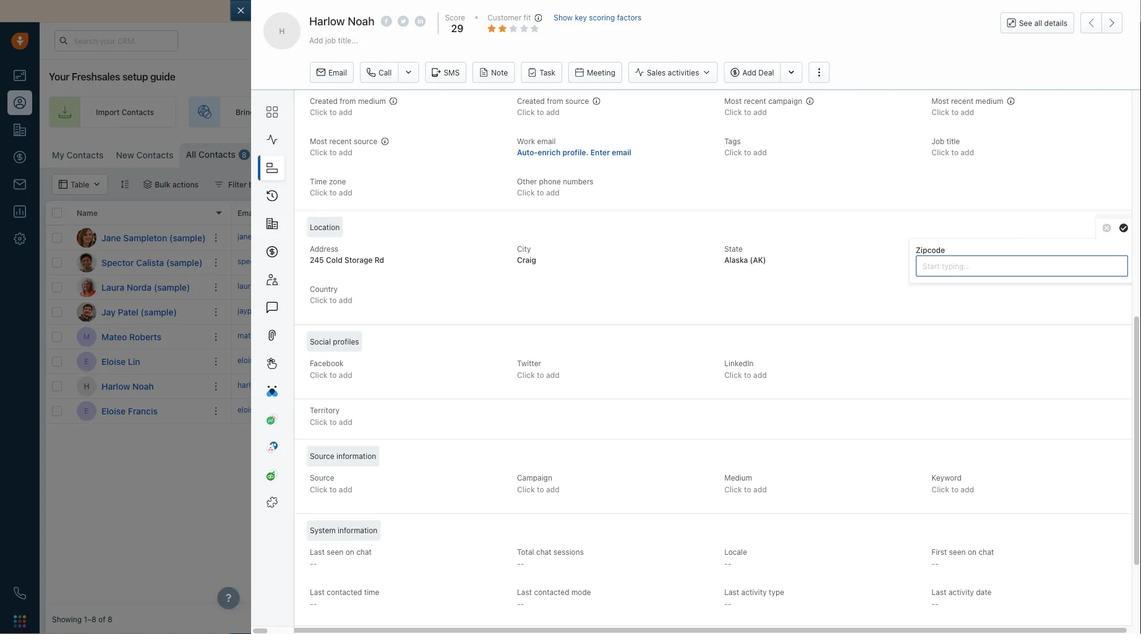 Task type: vqa. For each thing, say whether or not it's contained in the screenshot.


Task type: describe. For each thing, give the bounding box(es) containing it.
click inside other phone numbers click to add
[[517, 188, 535, 197]]

note
[[491, 68, 508, 77]]

lauranordasample@gmail.com link
[[238, 281, 343, 294]]

country click to add
[[310, 285, 352, 305]]

techcave (sample) link
[[887, 258, 953, 267]]

+ click to add for eloiselin621@gmail.com
[[330, 356, 379, 365]]

work email auto-enrich profile. enter email
[[517, 137, 632, 157]]

1 vertical spatial harlow
[[101, 381, 130, 391]]

territory click to add
[[310, 406, 352, 426]]

1 vertical spatial h
[[84, 382, 89, 391]]

contacted for time
[[327, 588, 362, 597]]

type
[[769, 588, 784, 597]]

send email image
[[1019, 36, 1028, 46]]

activity for last activity date --
[[949, 588, 974, 597]]

my contacts
[[52, 150, 104, 160]]

last contacted mode --
[[517, 588, 591, 608]]

source for information
[[310, 452, 334, 460]]

import all your sales data so you don't have to start from scratch.
[[448, 6, 715, 16]]

noah inside dialog
[[348, 14, 375, 28]]

medium click to add
[[725, 473, 767, 494]]

total chat sessions --
[[517, 548, 584, 568]]

email
[[328, 68, 347, 77]]

sales for sales activities
[[647, 68, 666, 77]]

inc
[[909, 283, 919, 292]]

harlownoah1@gmail.com
[[238, 381, 324, 389]]

key
[[575, 13, 587, 22]]

techcave (sample)
[[887, 258, 953, 267]]

turtle for 63
[[736, 258, 757, 267]]

filter
[[228, 180, 247, 189]]

profile.
[[563, 148, 589, 157]]

freshworks switcher image
[[14, 615, 26, 627]]

to inside keyword click to add
[[952, 485, 959, 494]]

add job title...
[[309, 36, 358, 45]]

sms button
[[425, 62, 467, 83]]

sales for import
[[510, 6, 531, 16]]

last for last contacted time
[[310, 588, 325, 597]]

terry turtle for 63
[[716, 258, 757, 267]]

terry for 63
[[716, 258, 734, 267]]

score 29
[[445, 13, 465, 34]]

terry turtle for 15
[[716, 357, 757, 366]]

1 vertical spatial noah
[[132, 381, 154, 391]]

(sample) for jay patel (sample)
[[141, 307, 177, 317]]

territory
[[310, 406, 340, 415]]

import for import contacts link
[[96, 108, 120, 116]]

import contacts link
[[49, 97, 176, 127]]

+ click to add for mateoroberts871@gmail.com
[[330, 331, 379, 340]]

to inside campaign click to add
[[537, 485, 544, 494]]

source for created from source
[[565, 96, 589, 105]]

most recent medium
[[932, 96, 1004, 105]]

recent for medium
[[951, 96, 974, 105]]

4167348672 link
[[330, 281, 375, 294]]

add inside country click to add
[[339, 296, 352, 305]]

pipeline
[[932, 108, 961, 116]]

click inside job title click to add
[[932, 148, 950, 157]]

+ for eloiselin621@gmail.com
[[330, 356, 335, 365]]

state alaska (ak)
[[725, 244, 766, 265]]

linkedin click to add
[[725, 359, 767, 379]]

harlow noah dialog
[[230, 0, 1141, 634]]

add inside job title click to add
[[961, 148, 974, 157]]

route leads to your team
[[535, 108, 624, 116]]

address 245 cold storage rd
[[310, 244, 384, 265]]

last for last seen on chat
[[310, 548, 325, 556]]

scratch.
[[681, 6, 715, 16]]

work for work
[[330, 208, 349, 217]]

city craig
[[517, 244, 536, 265]]

1–8
[[84, 615, 96, 624]]

mateo
[[101, 332, 127, 342]]

phone element
[[7, 581, 32, 606]]

social profiles
[[310, 337, 359, 346]]

harlow noah link
[[101, 380, 154, 393]]

to inside 'tags click to add'
[[744, 148, 752, 157]]

press space to select this row. row containing mateo roberts
[[46, 325, 231, 350]]

phone
[[539, 177, 561, 186]]

press space to select this row. row containing jane sampleton (sample)
[[46, 226, 231, 251]]

your for import
[[489, 6, 507, 16]]

2 horizontal spatial from
[[660, 6, 679, 16]]

linkedin circled image
[[415, 14, 426, 28]]

(sample) for jane sampleton (sample)
[[169, 233, 206, 243]]

spector calista (sample)
[[101, 257, 203, 268]]

1 horizontal spatial your
[[588, 108, 604, 116]]

Search your CRM... text field
[[54, 30, 178, 51]]

click inside territory click to add
[[310, 417, 328, 426]]

3 turtle from the top
[[736, 382, 757, 391]]

(sample) for laura norda (sample)
[[154, 282, 190, 292]]

press space to select this row. row containing harlownoah1@gmail.com
[[231, 374, 1135, 399]]

press space to select this row. row containing harlow noah
[[46, 374, 231, 399]]

container_wx8msf4aqz5i3rn1 image for bulk actions button
[[143, 180, 152, 189]]

title
[[947, 137, 960, 145]]

to inside job title click to add
[[952, 148, 959, 157]]

twitter circled image
[[398, 14, 409, 28]]

other
[[517, 177, 537, 186]]

cold
[[326, 256, 343, 265]]

twitter
[[517, 359, 541, 368]]

last for last activity type
[[725, 588, 739, 597]]

import for the import contacts button
[[976, 149, 1000, 158]]

turtle for 15
[[736, 357, 757, 366]]

spectorcalista@gmail.com 3684945781
[[238, 257, 376, 266]]

facebook click to add
[[310, 359, 352, 379]]

next activity
[[423, 208, 469, 217]]

add inside medium click to add
[[754, 485, 767, 494]]

press space to select this row. row containing 15
[[231, 350, 1135, 374]]

12
[[292, 151, 300, 160]]

0 vertical spatial email
[[537, 137, 556, 145]]

press space to select this row. row containing janesampleton@gmail.com
[[231, 226, 1135, 251]]

lauranordasample@gmail.com
[[238, 282, 343, 290]]

activity for last activity type --
[[741, 588, 767, 597]]

table
[[927, 149, 945, 158]]

show key scoring factors
[[554, 13, 642, 22]]

jaypatelsample@gmail.com + click to add
[[238, 306, 379, 315]]

seen for last
[[327, 548, 344, 556]]

campaign click to add
[[517, 473, 560, 494]]

recent for campaign
[[744, 96, 766, 105]]

63
[[516, 256, 528, 268]]

sales for set
[[912, 108, 930, 116]]

click inside 'tags click to add'
[[725, 148, 742, 157]]

2 leads from the left
[[558, 108, 577, 116]]

keyword
[[932, 473, 962, 482]]

last for last contacted mode
[[517, 588, 532, 597]]

mateoroberts871@gmail.com
[[238, 331, 340, 340]]

from for created from source
[[547, 96, 563, 105]]

add deal
[[743, 68, 774, 77]]

to inside source click to add
[[330, 485, 337, 494]]

add inside territory click to add
[[339, 417, 352, 426]]

francis
[[128, 406, 158, 416]]

data
[[533, 6, 551, 16]]

to inside "route leads to your team" link
[[579, 108, 586, 116]]

on for last seen on chat
[[346, 548, 354, 556]]

phone image
[[14, 587, 26, 599]]

call link
[[360, 62, 398, 83]]

+ for harlownoah1@gmail.com
[[330, 381, 335, 389]]

add inside 'tags click to add'
[[754, 148, 767, 157]]

5 + from the top
[[330, 405, 335, 414]]

source for most recent source
[[354, 137, 378, 145]]

total
[[517, 548, 534, 556]]

auto-
[[517, 148, 538, 157]]

most for most recent source
[[310, 137, 327, 145]]

press space to select this row. row containing mateoroberts871@gmail.com
[[231, 325, 1135, 350]]

laura norda (sample)
[[101, 282, 190, 292]]

click inside country click to add
[[310, 296, 328, 305]]

status
[[794, 208, 818, 217]]

to inside medium click to add
[[744, 485, 752, 494]]

j image
[[77, 302, 97, 322]]

add inside keyword click to add
[[961, 485, 974, 494]]

press space to select this row. row containing eloise lin
[[46, 350, 231, 374]]

start
[[638, 6, 658, 16]]

email button
[[310, 62, 354, 83]]

next
[[423, 208, 440, 217]]

laura norda (sample) link
[[101, 281, 190, 294]]

guide
[[150, 71, 175, 83]]

eloise lin link
[[101, 355, 140, 368]]

work for work email auto-enrich profile. enter email
[[517, 137, 535, 145]]

create sales sequence
[[706, 108, 787, 116]]

mateo roberts link
[[101, 331, 161, 343]]

enrich
[[538, 148, 561, 157]]

add for add deal
[[743, 68, 757, 77]]

eloiselin621@gmail.com
[[238, 356, 321, 365]]

eloisefrancis23@gmail.com
[[238, 405, 334, 414]]

jay patel (sample)
[[101, 307, 177, 317]]

to inside territory click to add
[[330, 417, 337, 426]]

you
[[566, 6, 580, 16]]

29 button
[[448, 23, 464, 34]]

12 more...
[[292, 151, 327, 160]]

tags click to add
[[725, 137, 767, 157]]

(sample) for acme inc (sample)
[[921, 283, 952, 292]]

created for created from medium
[[310, 96, 338, 105]]

import contacts for the import contacts button
[[976, 149, 1034, 158]]

press space to select this row. row containing jay patel (sample)
[[46, 300, 231, 325]]

customize
[[887, 149, 925, 158]]

(sample) down widgetz.io (sample)
[[922, 258, 953, 267]]

harlow inside dialog
[[309, 14, 345, 28]]

country
[[310, 285, 338, 293]]



Task type: locate. For each thing, give the bounding box(es) containing it.
2 vertical spatial terry
[[716, 382, 734, 391]]

1 vertical spatial all
[[1035, 19, 1042, 27]]

press space to select this row. row containing 63
[[231, 251, 1135, 275]]

1 turtle from the top
[[736, 258, 757, 267]]

your left "team"
[[588, 108, 604, 116]]

1 horizontal spatial contacted
[[534, 588, 569, 597]]

new contacts
[[116, 150, 174, 160]]

last inside last activity type --
[[725, 588, 739, 597]]

all inside button
[[1035, 19, 1042, 27]]

medium for most recent medium
[[976, 96, 1004, 105]]

add for add job title...
[[309, 36, 323, 45]]

all left customer
[[478, 6, 487, 16]]

1 vertical spatial e
[[84, 407, 89, 415]]

(ak)
[[750, 256, 766, 265]]

1 vertical spatial terry turtle
[[716, 357, 757, 366]]

1 e from the top
[[84, 357, 89, 366]]

s image
[[77, 253, 97, 273]]

1 created from the left
[[310, 96, 338, 105]]

showing
[[52, 615, 82, 624]]

click to add down most recent campaign
[[725, 108, 767, 117]]

2 chat from the left
[[536, 548, 552, 556]]

1 chat from the left
[[356, 548, 372, 556]]

2 horizontal spatial your
[[894, 108, 910, 116]]

row group containing jane sampleton (sample)
[[46, 226, 231, 424]]

⌘ o
[[340, 151, 355, 160]]

click to add down most recent medium
[[932, 108, 974, 117]]

time
[[364, 588, 379, 597]]

1 horizontal spatial work
[[517, 137, 535, 145]]

work inside work email auto-enrich profile. enter email
[[517, 137, 535, 145]]

1 row group from the left
[[46, 226, 231, 424]]

+ for mateoroberts871@gmail.com
[[330, 331, 335, 340]]

0 horizontal spatial email
[[537, 137, 556, 145]]

0 horizontal spatial sales
[[510, 6, 531, 16]]

2 medium from the left
[[976, 96, 1004, 105]]

by
[[249, 180, 257, 189]]

container_wx8msf4aqz5i3rn1 image inside bulk actions button
[[143, 180, 152, 189]]

0 vertical spatial harlow noah
[[309, 14, 375, 28]]

import inside button
[[976, 149, 1000, 158]]

last inside the last seen on chat --
[[310, 548, 325, 556]]

eloise for eloise francis
[[101, 406, 126, 416]]

2 row group from the left
[[231, 226, 1135, 424]]

0 vertical spatial 8
[[242, 150, 247, 159]]

show
[[554, 13, 573, 22]]

source inside source click to add
[[310, 473, 334, 482]]

add left job
[[309, 36, 323, 45]]

1 eloise from the top
[[101, 356, 126, 367]]

harlow noah
[[309, 14, 375, 28], [101, 381, 154, 391]]

1 vertical spatial eloise
[[101, 406, 126, 416]]

0 horizontal spatial most
[[310, 137, 327, 145]]

tags inside 'tags click to add'
[[725, 137, 741, 145]]

sales left owner
[[702, 208, 721, 217]]

grid
[[46, 200, 1135, 604]]

0 vertical spatial noah
[[348, 14, 375, 28]]

1 horizontal spatial tags
[[725, 137, 741, 145]]

from for created from medium
[[340, 96, 356, 105]]

information for last seen on chat --
[[338, 526, 378, 535]]

0 vertical spatial score
[[445, 13, 465, 22]]

recent
[[744, 96, 766, 105], [951, 96, 974, 105], [329, 137, 352, 145]]

source down source information at the bottom left of page
[[310, 473, 334, 482]]

terry
[[716, 258, 734, 267], [716, 357, 734, 366], [716, 382, 734, 391]]

0 vertical spatial eloise
[[101, 356, 126, 367]]

medium down call link
[[358, 96, 386, 105]]

2 vertical spatial terry turtle
[[716, 382, 757, 391]]

0 vertical spatial source
[[565, 96, 589, 105]]

eloise inside 'link'
[[101, 406, 126, 416]]

created up route
[[517, 96, 545, 105]]

most up pipeline
[[932, 96, 949, 105]]

craig
[[517, 256, 536, 265]]

3 + click to add from the top
[[330, 381, 379, 389]]

click to add down created from source on the top of page
[[517, 108, 560, 117]]

press space to select this row. row containing eloisefrancis23@gmail.com
[[231, 399, 1135, 424]]

1 vertical spatial add
[[743, 68, 757, 77]]

import right job title click to add
[[976, 149, 1000, 158]]

import contacts down setup
[[96, 108, 154, 116]]

+ click to add
[[330, 331, 379, 340], [330, 356, 379, 365], [330, 381, 379, 389]]

click to add down created from medium
[[310, 108, 352, 117]]

0 horizontal spatial tags
[[609, 208, 626, 217]]

all contacts 8
[[186, 149, 247, 160]]

0 horizontal spatial harlow
[[101, 381, 130, 391]]

2 horizontal spatial recent
[[951, 96, 974, 105]]

1 horizontal spatial score
[[516, 208, 537, 217]]

bring
[[236, 108, 255, 116]]

2 turtle from the top
[[736, 357, 757, 366]]

1 horizontal spatial container_wx8msf4aqz5i3rn1 image
[[215, 180, 223, 189]]

information up source click to add
[[337, 452, 376, 460]]

to inside the linkedin click to add
[[744, 370, 752, 379]]

tags for tags
[[609, 208, 626, 217]]

call button
[[360, 62, 398, 83]]

bulk actions button
[[135, 174, 207, 195]]

all for see
[[1035, 19, 1042, 27]]

on down 'system information'
[[346, 548, 354, 556]]

grid containing 63
[[46, 200, 1135, 604]]

click inside campaign click to add
[[517, 485, 535, 494]]

0 horizontal spatial seen
[[327, 548, 344, 556]]

click inside the linkedin click to add
[[725, 370, 742, 379]]

sales activities
[[647, 68, 699, 77]]

score up the 29 button
[[445, 13, 465, 22]]

1 vertical spatial sales
[[702, 208, 721, 217]]

0 horizontal spatial chat
[[356, 548, 372, 556]]

1 container_wx8msf4aqz5i3rn1 image from the left
[[143, 180, 152, 189]]

source
[[310, 452, 334, 460], [310, 473, 334, 482]]

score down other
[[516, 208, 537, 217]]

to inside country click to add
[[330, 296, 337, 305]]

0 horizontal spatial container_wx8msf4aqz5i3rn1 image
[[143, 180, 152, 189]]

sales left data
[[510, 6, 531, 16]]

terry for 15
[[716, 357, 734, 366]]

activity left date
[[949, 588, 974, 597]]

0 horizontal spatial sales
[[647, 68, 666, 77]]

to inside "facebook click to add"
[[330, 370, 337, 379]]

(sample) right inc
[[921, 283, 952, 292]]

1 horizontal spatial import
[[448, 6, 475, 16]]

factors
[[617, 13, 642, 22]]

on for first seen on chat
[[968, 548, 977, 556]]

2 + click to add from the top
[[330, 356, 379, 365]]

0 horizontal spatial on
[[346, 548, 354, 556]]

your
[[49, 71, 69, 83]]

h inside dialog
[[279, 27, 285, 35]]

(sample) inside the jane sampleton (sample) link
[[169, 233, 206, 243]]

1 vertical spatial score
[[516, 208, 537, 217]]

harlow noah inside dialog
[[309, 14, 375, 28]]

0 horizontal spatial medium
[[358, 96, 386, 105]]

row group
[[46, 226, 231, 424], [231, 226, 1135, 424]]

alaska
[[725, 256, 748, 265]]

3684945781
[[330, 257, 376, 266]]

(sample) inside laura norda (sample) link
[[154, 282, 190, 292]]

import contacts right job title click to add
[[976, 149, 1034, 158]]

chat up date
[[979, 548, 994, 556]]

0 horizontal spatial activity
[[442, 208, 469, 217]]

+ click to add down "facebook click to add" at the bottom left of page
[[330, 381, 379, 389]]

0 horizontal spatial import
[[96, 108, 120, 116]]

source up source click to add
[[310, 452, 334, 460]]

click to add for created from source
[[517, 108, 560, 117]]

3 + from the top
[[330, 356, 335, 365]]

eloise for eloise lin
[[101, 356, 126, 367]]

medium for created from medium
[[358, 96, 386, 105]]

to
[[628, 6, 636, 16], [579, 108, 586, 116], [330, 108, 337, 117], [537, 108, 544, 117], [744, 108, 752, 117], [952, 108, 959, 117], [330, 148, 337, 157], [744, 148, 752, 157], [952, 148, 959, 157], [330, 188, 337, 197], [537, 188, 544, 197], [330, 296, 337, 305], [356, 306, 363, 315], [356, 331, 363, 340], [356, 356, 363, 365], [330, 370, 337, 379], [537, 370, 544, 379], [744, 370, 752, 379], [356, 381, 363, 389], [356, 405, 363, 414], [330, 417, 337, 426], [330, 485, 337, 494], [537, 485, 544, 494], [744, 485, 752, 494], [952, 485, 959, 494]]

leads
[[295, 108, 314, 116], [558, 108, 577, 116]]

information up the last seen on chat --
[[338, 526, 378, 535]]

click inside time zone click to add
[[310, 188, 328, 197]]

add inside button
[[743, 68, 757, 77]]

recent up create sales sequence
[[744, 96, 766, 105]]

freshsales
[[72, 71, 120, 83]]

your inside 'link'
[[894, 108, 910, 116]]

on right first
[[968, 548, 977, 556]]

last
[[310, 548, 325, 556], [310, 588, 325, 597], [517, 588, 532, 597], [725, 588, 739, 597], [932, 588, 947, 597]]

3684932360 link
[[330, 231, 377, 244]]

2 vertical spatial + click to add
[[330, 381, 379, 389]]

information
[[337, 452, 376, 460], [338, 526, 378, 535]]

0 vertical spatial terry
[[716, 258, 734, 267]]

janesampleton@gmail.com link
[[238, 231, 331, 244]]

most up more...
[[310, 137, 327, 145]]

time
[[310, 177, 327, 186]]

press space to select this row. row containing eloise francis
[[46, 399, 231, 424]]

(sample) right calista
[[166, 257, 203, 268]]

0 vertical spatial information
[[337, 452, 376, 460]]

norda
[[127, 282, 152, 292]]

all
[[478, 6, 487, 16], [1035, 19, 1042, 27]]

seen right first
[[949, 548, 966, 556]]

click inside source click to add
[[310, 485, 328, 494]]

(sample) inside the "spector calista (sample)" link
[[166, 257, 203, 268]]

l image
[[77, 277, 97, 297]]

container_wx8msf4aqz5i3rn1 image
[[143, 180, 152, 189], [215, 180, 223, 189]]

zone
[[329, 177, 346, 186]]

see all details button
[[1001, 12, 1075, 33]]

rd
[[375, 256, 384, 265]]

(sample) inside jay patel (sample) link
[[141, 307, 177, 317]]

medium up the import contacts button
[[976, 96, 1004, 105]]

1 horizontal spatial most
[[725, 96, 742, 105]]

1 on from the left
[[346, 548, 354, 556]]

customer fit
[[488, 13, 531, 22]]

your right "up"
[[894, 108, 910, 116]]

route leads to your team link
[[488, 97, 647, 127]]

owner
[[723, 208, 746, 217]]

activity right the next at the top left of page
[[442, 208, 469, 217]]

1 leads from the left
[[295, 108, 314, 116]]

1 vertical spatial harlow noah
[[101, 381, 154, 391]]

time zone click to add
[[310, 177, 352, 197]]

1 contacted from the left
[[327, 588, 362, 597]]

last down the locale --
[[725, 588, 739, 597]]

system information
[[310, 526, 378, 535]]

1 vertical spatial email
[[612, 148, 632, 157]]

import contacts for import contacts link
[[96, 108, 154, 116]]

2 terry from the top
[[716, 357, 734, 366]]

1 vertical spatial turtle
[[736, 357, 757, 366]]

setup
[[122, 71, 148, 83]]

2 + from the top
[[330, 331, 335, 340]]

0 horizontal spatial recent
[[329, 137, 352, 145]]

sales left activities
[[647, 68, 666, 77]]

seen inside first seen on chat --
[[949, 548, 966, 556]]

noah up title... at the left of the page
[[348, 14, 375, 28]]

8 up filter by at the left of the page
[[242, 150, 247, 159]]

contacted left mode
[[534, 588, 569, 597]]

recent for source
[[329, 137, 352, 145]]

1 horizontal spatial medium
[[976, 96, 1004, 105]]

(sample)
[[169, 233, 206, 243], [927, 233, 957, 242], [166, 257, 203, 268], [922, 258, 953, 267], [154, 282, 190, 292], [921, 283, 952, 292], [141, 307, 177, 317]]

acme inc (sample) link
[[887, 283, 952, 292]]

0 vertical spatial e
[[84, 357, 89, 366]]

chat for last seen on chat --
[[356, 548, 372, 556]]

chat inside the last seen on chat --
[[356, 548, 372, 556]]

email up enrich
[[537, 137, 556, 145]]

sales owner
[[702, 208, 746, 217]]

2 vertical spatial import
[[976, 149, 1000, 158]]

container_wx8msf4aqz5i3rn1 image inside filter by button
[[215, 180, 223, 189]]

click to add for most recent medium
[[932, 108, 974, 117]]

seen inside the last seen on chat --
[[327, 548, 344, 556]]

0 vertical spatial import
[[448, 6, 475, 16]]

1 horizontal spatial chat
[[536, 548, 552, 556]]

1 + click to add from the top
[[330, 331, 379, 340]]

up
[[883, 108, 892, 116]]

on inside first seen on chat --
[[968, 548, 977, 556]]

1 vertical spatial information
[[338, 526, 378, 535]]

harlow down eloise lin link
[[101, 381, 130, 391]]

widgetz.io (sample) link
[[887, 233, 957, 242]]

last activity date --
[[932, 588, 992, 608]]

0 vertical spatial all
[[478, 6, 487, 16]]

to inside time zone click to add
[[330, 188, 337, 197]]

2 seen from the left
[[949, 548, 966, 556]]

click inside twitter click to add
[[517, 370, 535, 379]]

-
[[310, 559, 313, 568], [313, 559, 317, 568], [517, 559, 521, 568], [521, 559, 524, 568], [725, 559, 728, 568], [728, 559, 732, 568], [932, 559, 935, 568], [935, 559, 939, 568], [310, 600, 313, 608], [313, 600, 317, 608], [517, 600, 521, 608], [521, 600, 524, 608], [725, 600, 728, 608], [728, 600, 732, 608], [932, 600, 935, 608], [935, 600, 939, 608]]

see all details
[[1019, 19, 1068, 27]]

details
[[1045, 19, 1068, 27]]

1 vertical spatial + click to add
[[330, 356, 379, 365]]

1 horizontal spatial 8
[[242, 150, 247, 159]]

created for created from source
[[517, 96, 545, 105]]

source up route leads to your team
[[565, 96, 589, 105]]

more...
[[302, 151, 327, 160]]

import down your freshsales setup guide in the left top of the page
[[96, 108, 120, 116]]

1 horizontal spatial harlow noah
[[309, 14, 375, 28]]

0 vertical spatial sales
[[647, 68, 666, 77]]

created down email button
[[310, 96, 338, 105]]

eloise francis link
[[101, 405, 158, 417]]

1 terry turtle from the top
[[716, 258, 757, 267]]

from right start
[[660, 6, 679, 16]]

cell
[[417, 226, 510, 250], [603, 226, 695, 250], [788, 226, 881, 250], [974, 226, 1135, 250], [417, 251, 510, 275], [603, 251, 695, 275], [788, 251, 881, 275], [974, 251, 1135, 275], [417, 275, 510, 299], [510, 275, 603, 299], [603, 275, 695, 299], [695, 275, 788, 299], [788, 275, 881, 299], [974, 275, 1135, 299], [417, 300, 510, 324], [510, 300, 603, 324], [603, 300, 695, 324], [695, 300, 788, 324], [788, 300, 881, 324], [881, 300, 974, 324], [974, 300, 1135, 324], [417, 325, 510, 349], [510, 325, 603, 349], [603, 325, 695, 349], [695, 325, 788, 349], [788, 325, 881, 349], [881, 325, 974, 349], [974, 325, 1135, 349], [417, 350, 510, 374], [603, 350, 695, 374], [788, 350, 881, 374], [881, 350, 974, 374], [974, 350, 1135, 374], [417, 374, 510, 398], [603, 374, 695, 398], [788, 374, 881, 398], [881, 374, 974, 398], [974, 374, 1135, 398], [974, 399, 1135, 423]]

recent up ⌘
[[329, 137, 352, 145]]

contacted inside last contacted mode --
[[534, 588, 569, 597]]

1 vertical spatial 8
[[108, 615, 112, 624]]

Zipcode text field
[[916, 255, 1128, 276]]

1 horizontal spatial h
[[279, 27, 285, 35]]

click to add down most recent source
[[310, 148, 352, 157]]

2 source from the top
[[310, 473, 334, 482]]

4 + from the top
[[330, 381, 335, 389]]

+ click to add up facebook
[[330, 331, 379, 340]]

1 vertical spatial work
[[330, 208, 349, 217]]

score for score
[[516, 208, 537, 217]]

1 horizontal spatial sales
[[732, 108, 750, 116]]

sales inside 'link'
[[912, 108, 930, 116]]

tags for tags click to add
[[725, 137, 741, 145]]

source up o
[[354, 137, 378, 145]]

last inside 'last contacted time --'
[[310, 588, 325, 597]]

0 horizontal spatial source
[[354, 137, 378, 145]]

(sample) right sampleton
[[169, 233, 206, 243]]

don't
[[583, 6, 604, 16]]

1 horizontal spatial harlow
[[309, 14, 345, 28]]

work up auto-
[[517, 137, 535, 145]]

+ click to add for harlownoah1@gmail.com
[[330, 381, 379, 389]]

3 terry from the top
[[716, 382, 734, 391]]

8 inside all contacts 8
[[242, 150, 247, 159]]

contacted left time
[[327, 588, 362, 597]]

sales
[[510, 6, 531, 16], [732, 108, 750, 116], [912, 108, 930, 116]]

customer
[[488, 13, 522, 22]]

0 horizontal spatial add
[[309, 36, 323, 45]]

2 contacted from the left
[[534, 588, 569, 597]]

most for most recent campaign
[[725, 96, 742, 105]]

close image
[[1123, 8, 1129, 14]]

add left deal
[[743, 68, 757, 77]]

contacted inside 'last contacted time --'
[[327, 588, 362, 597]]

press space to select this row. row containing jaypatelsample@gmail.com
[[231, 300, 1135, 325]]

(sample) for spector calista (sample)
[[166, 257, 203, 268]]

0 vertical spatial harlow
[[309, 14, 345, 28]]

j image
[[77, 228, 97, 248]]

last contacted time --
[[310, 588, 379, 608]]

seen
[[327, 548, 344, 556], [949, 548, 966, 556]]

0 horizontal spatial contacted
[[327, 588, 362, 597]]

facebook circled image
[[381, 14, 392, 28]]

recent up pipeline
[[951, 96, 974, 105]]

click inside "facebook click to add"
[[310, 370, 328, 379]]

1 horizontal spatial sales
[[702, 208, 721, 217]]

name row
[[46, 201, 231, 226]]

activity
[[442, 208, 469, 217], [741, 588, 767, 597], [949, 588, 974, 597]]

(sample) down the "spector calista (sample)" link
[[154, 282, 190, 292]]

chat inside total chat sessions --
[[536, 548, 552, 556]]

press space to select this row. row containing laura norda (sample)
[[46, 275, 231, 300]]

⌘
[[340, 151, 347, 160]]

add inside campaign click to add
[[546, 485, 560, 494]]

3 chat from the left
[[979, 548, 994, 556]]

e down m
[[84, 357, 89, 366]]

harlow noah up eloise francis
[[101, 381, 154, 391]]

0 horizontal spatial noah
[[132, 381, 154, 391]]

spector calista (sample) link
[[101, 256, 203, 269]]

1 vertical spatial import contacts
[[976, 149, 1034, 158]]

add inside source click to add
[[339, 485, 352, 494]]

chat for first seen on chat --
[[979, 548, 994, 556]]

last down system
[[310, 548, 325, 556]]

most recent source
[[310, 137, 378, 145]]

1 horizontal spatial import contacts
[[976, 149, 1034, 158]]

container_wx8msf4aqz5i3rn1 image left bulk
[[143, 180, 152, 189]]

click inside keyword click to add
[[932, 485, 950, 494]]

contacts
[[122, 108, 154, 116], [1002, 149, 1034, 158], [199, 149, 236, 160], [67, 150, 104, 160], [136, 150, 174, 160]]

spector
[[101, 257, 134, 268]]

import up '29'
[[448, 6, 475, 16]]

to inside twitter click to add
[[537, 370, 544, 379]]

job
[[932, 137, 945, 145]]

harlow up job
[[309, 14, 345, 28]]

1 medium from the left
[[358, 96, 386, 105]]

contacted for mode
[[534, 588, 569, 597]]

source for click
[[310, 473, 334, 482]]

1 horizontal spatial source
[[565, 96, 589, 105]]

sms
[[444, 68, 460, 77]]

m
[[83, 332, 90, 341]]

all for import
[[478, 6, 487, 16]]

1 horizontal spatial recent
[[744, 96, 766, 105]]

sales for sales owner
[[702, 208, 721, 217]]

last down total
[[517, 588, 532, 597]]

location
[[310, 223, 340, 231]]

email right enter
[[612, 148, 632, 157]]

1 terry from the top
[[716, 258, 734, 267]]

0 vertical spatial work
[[517, 137, 535, 145]]

add inside twitter click to add
[[546, 370, 560, 379]]

widgetz.io (sample)
[[887, 233, 957, 242]]

eloise
[[101, 356, 126, 367], [101, 406, 126, 416]]

1 horizontal spatial leads
[[558, 108, 577, 116]]

leads right website
[[295, 108, 314, 116]]

chat inside first seen on chat --
[[979, 548, 994, 556]]

(sample) down laura norda (sample) link
[[141, 307, 177, 317]]

1 vertical spatial import
[[96, 108, 120, 116]]

filter by
[[228, 180, 257, 189]]

created
[[310, 96, 338, 105], [517, 96, 545, 105]]

harlow noah up title... at the left of the page
[[309, 14, 375, 28]]

import contacts inside button
[[976, 149, 1034, 158]]

1 source from the top
[[310, 452, 334, 460]]

1 seen from the left
[[327, 548, 344, 556]]

eloise left lin at bottom left
[[101, 356, 126, 367]]

noah up francis
[[132, 381, 154, 391]]

sales left pipeline
[[912, 108, 930, 116]]

contacts inside button
[[1002, 149, 1034, 158]]

container_wx8msf4aqz5i3rn1 image for filter by button
[[215, 180, 223, 189]]

last for last activity date
[[932, 588, 947, 597]]

press space to select this row. row containing spector calista (sample)
[[46, 251, 231, 275]]

1 horizontal spatial add
[[743, 68, 757, 77]]

mateo roberts
[[101, 332, 161, 342]]

0 horizontal spatial 8
[[108, 615, 112, 624]]

last down first
[[932, 588, 947, 597]]

most for most recent medium
[[932, 96, 949, 105]]

0 vertical spatial + click to add
[[330, 331, 379, 340]]

0 vertical spatial turtle
[[736, 258, 757, 267]]

bring in website leads
[[236, 108, 314, 116]]

score for score 29
[[445, 13, 465, 22]]

press space to select this row. row containing lauranordasample@gmail.com
[[231, 275, 1135, 300]]

most up create sales sequence
[[725, 96, 742, 105]]

facebook
[[310, 359, 344, 368]]

last down the last seen on chat --
[[310, 588, 325, 597]]

to inside other phone numbers click to add
[[537, 188, 544, 197]]

sales inside harlow noah dialog
[[647, 68, 666, 77]]

add inside "facebook click to add"
[[339, 370, 352, 379]]

score inside harlow noah dialog
[[445, 13, 465, 22]]

e left eloise francis 'link'
[[84, 407, 89, 415]]

2 terry turtle from the top
[[716, 357, 757, 366]]

seen down 'system information'
[[327, 548, 344, 556]]

8 right of
[[108, 615, 112, 624]]

calista
[[136, 257, 164, 268]]

245
[[310, 256, 324, 265]]

1 + from the top
[[330, 306, 335, 315]]

from down email
[[340, 96, 356, 105]]

0 horizontal spatial h
[[84, 382, 89, 391]]

press space to select this row. row
[[46, 226, 231, 251], [231, 226, 1135, 251], [46, 251, 231, 275], [231, 251, 1135, 275], [46, 275, 231, 300], [231, 275, 1135, 300], [46, 300, 231, 325], [231, 300, 1135, 325], [46, 325, 231, 350], [231, 325, 1135, 350], [46, 350, 231, 374], [231, 350, 1135, 374], [46, 374, 231, 399], [231, 374, 1135, 399], [46, 399, 231, 424], [231, 399, 1135, 424]]

0 horizontal spatial import contacts
[[96, 108, 154, 116]]

0 vertical spatial terry turtle
[[716, 258, 757, 267]]

work up the location
[[330, 208, 349, 217]]

on inside the last seen on chat --
[[346, 548, 354, 556]]

click inside medium click to add
[[725, 485, 742, 494]]

o
[[349, 151, 355, 160]]

activity inside last activity date --
[[949, 588, 974, 597]]

2 horizontal spatial import
[[976, 149, 1000, 158]]

2 on from the left
[[968, 548, 977, 556]]

2 horizontal spatial activity
[[949, 588, 974, 597]]

last activity type --
[[725, 588, 784, 608]]

add inside other phone numbers click to add
[[546, 188, 560, 197]]

1 horizontal spatial created
[[517, 96, 545, 105]]

3 terry turtle from the top
[[716, 382, 757, 391]]

0 horizontal spatial leads
[[295, 108, 314, 116]]

0 horizontal spatial your
[[489, 6, 507, 16]]

0 horizontal spatial score
[[445, 13, 465, 22]]

in
[[257, 108, 263, 116]]

click to add for most recent source
[[310, 148, 352, 157]]

information for source click to add
[[337, 452, 376, 460]]

chat down 'system information'
[[356, 548, 372, 556]]

seen for first
[[949, 548, 966, 556]]

1 vertical spatial source
[[354, 137, 378, 145]]

2 e from the top
[[84, 407, 89, 415]]

add inside time zone click to add
[[339, 188, 352, 197]]

0 vertical spatial tags
[[725, 137, 741, 145]]

click to add for created from medium
[[310, 108, 352, 117]]

1 vertical spatial tags
[[609, 208, 626, 217]]

mateoroberts871@gmail.com link
[[238, 330, 340, 343]]

eloise down harlow noah link on the left
[[101, 406, 126, 416]]

activity left type on the right bottom of page
[[741, 588, 767, 597]]

linkedin
[[725, 359, 754, 368]]

1 horizontal spatial activity
[[741, 588, 767, 597]]

all right see
[[1035, 19, 1042, 27]]

0 vertical spatial import contacts
[[96, 108, 154, 116]]

showing 1–8 of 8
[[52, 615, 112, 624]]

what's new image
[[1052, 37, 1060, 46]]

row group containing 63
[[231, 226, 1135, 424]]

container_wx8msf4aqz5i3rn1 image left filter
[[215, 180, 223, 189]]

last inside last activity date --
[[932, 588, 947, 597]]

+ click to add down profiles
[[330, 356, 379, 365]]

your left fit
[[489, 6, 507, 16]]

1 horizontal spatial noah
[[348, 14, 375, 28]]

leads down created from source on the top of page
[[558, 108, 577, 116]]

sales right create
[[732, 108, 750, 116]]

(sample) up techcave (sample)
[[927, 233, 957, 242]]

activity for next activity
[[442, 208, 469, 217]]

noah
[[348, 14, 375, 28], [132, 381, 154, 391]]

so
[[554, 6, 563, 16]]

0 horizontal spatial from
[[340, 96, 356, 105]]

2 container_wx8msf4aqz5i3rn1 image from the left
[[215, 180, 223, 189]]

e for eloise lin
[[84, 357, 89, 366]]

2 created from the left
[[517, 96, 545, 105]]

from up route
[[547, 96, 563, 105]]

1 vertical spatial source
[[310, 473, 334, 482]]

last inside last contacted mode --
[[517, 588, 532, 597]]

activity inside last activity type --
[[741, 588, 767, 597]]

add inside the linkedin click to add
[[754, 370, 767, 379]]

your for set
[[894, 108, 910, 116]]

2 eloise from the top
[[101, 406, 126, 416]]

work
[[517, 137, 535, 145], [330, 208, 349, 217]]

e for eloise francis
[[84, 407, 89, 415]]

chat right total
[[536, 548, 552, 556]]

click to add for most recent campaign
[[725, 108, 767, 117]]

0 vertical spatial add
[[309, 36, 323, 45]]

jane
[[101, 233, 121, 243]]



